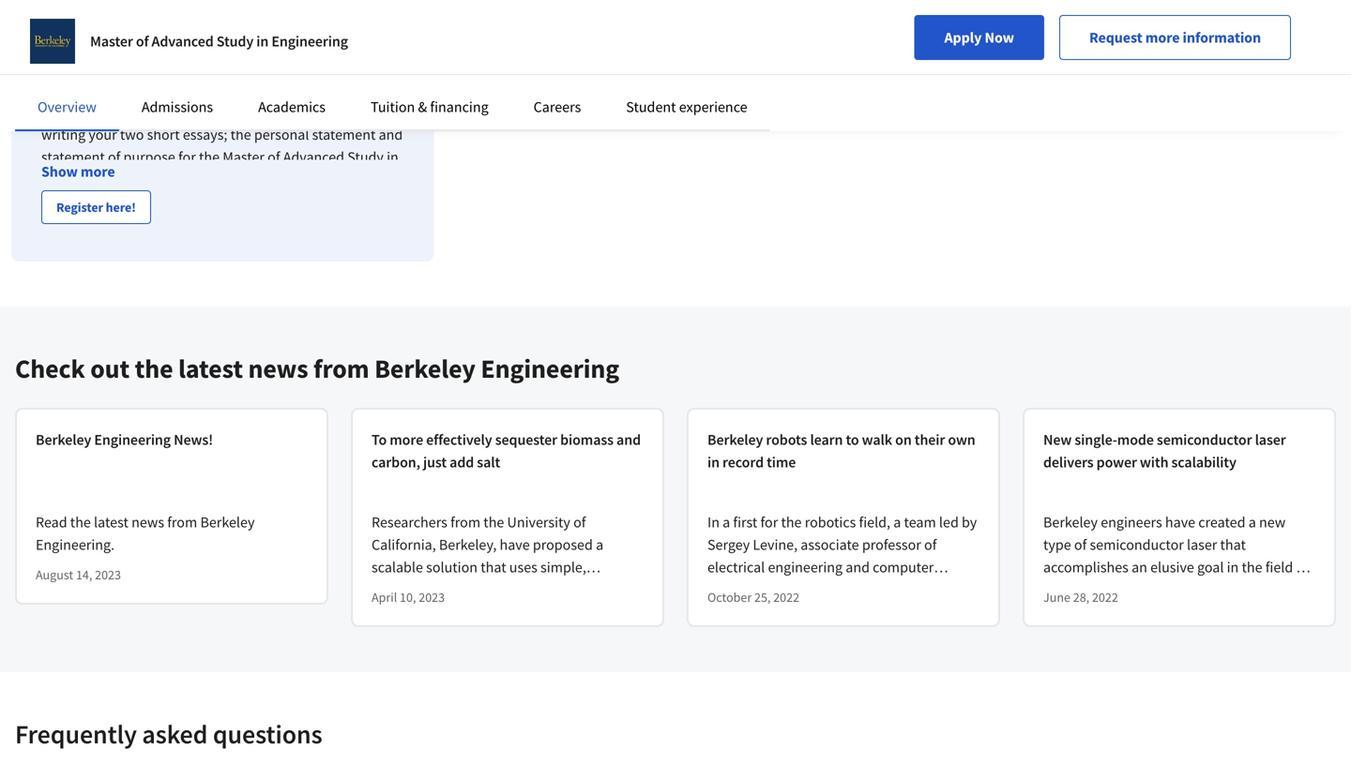Task type: vqa. For each thing, say whether or not it's contained in the screenshot.
hours inside the Microsoft SC-900 Exam Preparation and Practice Course 9 • 24 hours
no



Task type: locate. For each thing, give the bounding box(es) containing it.
led
[[939, 513, 959, 532]]

directly
[[126, 193, 173, 212]]

2 horizontal spatial more
[[1146, 28, 1180, 47]]

berkeley robots learn to walk on their own in record time
[[708, 431, 976, 472]]

engineers
[[1101, 513, 1163, 532]]

a right field,
[[894, 513, 901, 532]]

and inside berkeley engineers have created a new type of semiconductor laser that accomplishes an elusive goal in the field of optics: the ability to emit a single mode of light while maintaining the ability to scale up in size and power.
[[1105, 626, 1129, 645]]

0 horizontal spatial have
[[182, 215, 212, 234]]

for right practices
[[369, 103, 387, 121]]

apply now button
[[915, 15, 1045, 60]]

0 horizontal spatial advanced
[[152, 32, 214, 51]]

of up the accomplishes
[[1075, 536, 1087, 555]]

an
[[1132, 558, 1148, 577]]

of up computer
[[924, 536, 937, 555]]

1 vertical spatial more
[[81, 162, 115, 181]]

0 horizontal spatial more
[[81, 162, 115, 181]]

two
[[120, 125, 144, 144]]

june 28, 2022
[[1044, 589, 1119, 606]]

walk inside berkeley robots learn to walk on their own in record time
[[862, 431, 893, 449]]

of left years.
[[441, 626, 453, 645]]

1 vertical spatial statement
[[41, 148, 105, 167]]

1 horizontal spatial laser
[[1255, 431, 1286, 449]]

2 horizontal spatial ability
[[1214, 603, 1253, 622]]

a right in on the right bottom of the page
[[723, 513, 730, 532]]

their
[[915, 431, 945, 449]]

carbon,
[[372, 453, 420, 472]]

walk down sciences,
[[708, 603, 737, 622]]

advanced up also
[[283, 148, 345, 167]]

and
[[194, 103, 218, 121], [379, 125, 403, 144], [155, 215, 179, 234], [617, 431, 641, 449], [846, 558, 870, 577], [508, 603, 532, 622], [708, 626, 732, 645], [1105, 626, 1129, 645]]

1 horizontal spatial walk
[[862, 431, 893, 449]]

laser up new
[[1255, 431, 1286, 449]]

berkeley down you'll
[[254, 193, 308, 212]]

1 horizontal spatial advanced
[[283, 148, 345, 167]]

and inside to more effectively sequester biomass and carbon, just add salt
[[617, 431, 641, 449]]

uses
[[509, 558, 538, 577]]

1 horizontal spatial mode
[[1253, 581, 1289, 600]]

a
[[723, 513, 730, 532], [894, 513, 901, 532], [1249, 513, 1256, 532], [596, 536, 604, 555], [859, 581, 866, 600], [1202, 581, 1210, 600]]

laser
[[1255, 431, 1286, 449], [1187, 536, 1218, 555]]

0 horizontal spatial 2023
[[95, 567, 121, 584]]

news inside read the latest news from berkeley engineering.
[[131, 513, 164, 532]]

walk left "their"
[[862, 431, 893, 449]]

1 vertical spatial have
[[1166, 513, 1196, 532]]

0 vertical spatial january
[[41, 60, 133, 93]]

elusive
[[1151, 558, 1195, 577]]

1 2022 from the left
[[774, 589, 800, 606]]

0 horizontal spatial mode
[[1118, 431, 1154, 449]]

1 vertical spatial january
[[108, 103, 160, 121]]

0 horizontal spatial that
[[481, 558, 506, 577]]

semiconductor up scalability
[[1157, 431, 1252, 449]]

semiconductor
[[1157, 431, 1252, 449], [1090, 536, 1184, 555]]

laser up the goal
[[1187, 536, 1218, 555]]

1 horizontal spatial statement
[[312, 125, 376, 144]]

in left record
[[708, 453, 720, 472]]

more right request
[[1146, 28, 1180, 47]]

latest inside read the latest news from berkeley engineering.
[[94, 513, 128, 532]]

0 vertical spatial laser
[[1255, 431, 1286, 449]]

up
[[1044, 626, 1060, 645]]

0 horizontal spatial latest
[[94, 513, 128, 532]]

0 vertical spatial team
[[119, 215, 152, 234]]

short
[[147, 125, 180, 144]]

0 horizontal spatial on
[[89, 103, 105, 121]]

berkeley engineering news!
[[36, 431, 213, 449]]

frequently asked questions
[[15, 718, 322, 751]]

advanced up 11
[[152, 32, 214, 51]]

register
[[56, 199, 103, 216]]

august 14, 2023
[[36, 567, 121, 584]]

engineering down program,
[[41, 215, 116, 234]]

statement down writing
[[41, 148, 105, 167]]

1 horizontal spatial master
[[223, 148, 265, 167]]

on right the us
[[89, 103, 105, 121]]

more
[[1146, 28, 1180, 47], [81, 162, 115, 181], [390, 431, 423, 449]]

2023 for berkeley,
[[419, 589, 445, 606]]

optics:
[[1044, 581, 1086, 600]]

a right proposed
[[596, 536, 604, 555]]

of up 11
[[136, 32, 149, 51]]

latest up news!
[[178, 352, 243, 385]]

here!
[[106, 199, 136, 216]]

experience
[[679, 98, 748, 116]]

have up the uses
[[500, 536, 530, 555]]

1 horizontal spatial 2023
[[419, 589, 445, 606]]

on left "their"
[[895, 431, 912, 449]]

size
[[1078, 626, 1102, 645]]

levine,
[[753, 536, 798, 555]]

from inside in a first for the robotics field, a team led by sergey levine, associate professor of electrical engineering and computer sciences, demonstrated a robot learning to walk without prior training from models and simulations in just 20 minutes.
[[878, 603, 908, 622]]

1 horizontal spatial team
[[904, 513, 936, 532]]

2022 for ability
[[1092, 589, 1119, 606]]

1 vertical spatial learn
[[810, 431, 843, 449]]

0 vertical spatial statement
[[312, 125, 376, 144]]

1 horizontal spatial latest
[[178, 352, 243, 385]]

to inside researchers from the university of california, berkeley, have proposed a scalable solution that uses simple, inexpensive technologies to remove carbon from our atmosphere and safely store it for thousands of years.
[[533, 581, 546, 600]]

more inside to more effectively sequester biomass and carbon, just add salt
[[390, 431, 423, 449]]

0 vertical spatial ability
[[239, 215, 278, 234]]

berkeley
[[254, 193, 308, 212], [375, 352, 476, 385], [36, 431, 91, 449], [708, 431, 763, 449], [200, 513, 255, 532], [1044, 513, 1098, 532]]

2 2022 from the left
[[1092, 589, 1119, 606]]

for inside in a first for the robotics field, a team led by sergey levine, associate professor of electrical engineering and computer sciences, demonstrated a robot learning to walk without prior training from models and simulations in just 20 minutes.
[[761, 513, 778, 532]]

read
[[36, 513, 67, 532]]

master
[[90, 32, 133, 51], [223, 148, 265, 167]]

20
[[852, 626, 867, 645]]

1 horizontal spatial information
[[1183, 28, 1261, 47]]

berkeley down news!
[[200, 513, 255, 532]]

questions inside the join us on january 11th and learn the best practices for writing your two short essays; the personal statement and statement of purpose for the master of advanced study in engineering (mas-e) application. you'll also hear about the program, directly from the uc berkeley college of engineering team and have the ability to ask questions during this live information session.
[[321, 215, 382, 234]]

1 vertical spatial study
[[347, 148, 384, 167]]

more up program,
[[81, 162, 115, 181]]

0 vertical spatial just
[[423, 453, 447, 472]]

from
[[176, 193, 206, 212], [313, 352, 369, 385], [167, 513, 197, 532], [451, 513, 481, 532], [372, 603, 402, 622], [878, 603, 908, 622]]

0 vertical spatial advanced
[[152, 32, 214, 51]]

the right essays;
[[230, 125, 251, 144]]

10,
[[400, 589, 416, 606]]

student experience
[[626, 98, 748, 116]]

master up you'll
[[223, 148, 265, 167]]

0 vertical spatial more
[[1146, 28, 1180, 47]]

to
[[372, 431, 387, 449]]

berkeley up type
[[1044, 513, 1098, 532]]

frequently
[[15, 718, 137, 751]]

mode down field
[[1253, 581, 1289, 600]]

effectively
[[426, 431, 492, 449]]

engineering left news!
[[94, 431, 171, 449]]

0 horizontal spatial ability
[[239, 215, 278, 234]]

that inside berkeley engineers have created a new type of semiconductor laser that accomplishes an elusive goal in the field of optics: the ability to emit a single mode of light while maintaining the ability to scale up in size and power.
[[1221, 536, 1246, 555]]

1 vertical spatial just
[[826, 626, 849, 645]]

record
[[723, 453, 764, 472]]

robot
[[869, 581, 904, 600]]

that down created
[[1221, 536, 1246, 555]]

january 11
[[41, 60, 165, 93]]

and right size
[[1105, 626, 1129, 645]]

latest up engineering.
[[94, 513, 128, 532]]

0 horizontal spatial learn
[[221, 103, 253, 121]]

statement
[[312, 125, 376, 144], [41, 148, 105, 167]]

1 vertical spatial questions
[[213, 718, 322, 751]]

learn inside the join us on january 11th and learn the best practices for writing your two short essays; the personal statement and statement of purpose for the master of advanced study in engineering (mas-e) application. you'll also hear about the program, directly from the uc berkeley college of engineering team and have the ability to ask questions during this live information session.
[[221, 103, 253, 121]]

0 horizontal spatial walk
[[708, 603, 737, 622]]

berkeley,
[[439, 536, 497, 555]]

2022 right 28,
[[1092, 589, 1119, 606]]

0 horizontal spatial news
[[131, 513, 164, 532]]

in down the prior
[[811, 626, 823, 645]]

that up technologies
[[481, 558, 506, 577]]

have down application.
[[182, 215, 212, 234]]

laser inside new single-mode semiconductor laser delivers power with scalability
[[1255, 431, 1286, 449]]

1 vertical spatial team
[[904, 513, 936, 532]]

2023 right 10,
[[419, 589, 445, 606]]

berkeley inside berkeley engineers have created a new type of semiconductor laser that accomplishes an elusive goal in the field of optics: the ability to emit a single mode of light while maintaining the ability to scale up in size and power.
[[1044, 513, 1098, 532]]

1 vertical spatial on
[[895, 431, 912, 449]]

just left 20
[[826, 626, 849, 645]]

0 vertical spatial information
[[1183, 28, 1261, 47]]

october
[[708, 589, 752, 606]]

request more information button
[[1060, 15, 1291, 60]]

your
[[89, 125, 117, 144]]

have left created
[[1166, 513, 1196, 532]]

sergey
[[708, 536, 750, 555]]

that
[[1221, 536, 1246, 555], [481, 558, 506, 577]]

1 vertical spatial 2023
[[419, 589, 445, 606]]

and down october
[[708, 626, 732, 645]]

that inside researchers from the university of california, berkeley, have proposed a scalable solution that uses simple, inexpensive technologies to remove carbon from our atmosphere and safely store it for thousands of years.
[[481, 558, 506, 577]]

laser inside berkeley engineers have created a new type of semiconductor laser that accomplishes an elusive goal in the field of optics: the ability to emit a single mode of light while maintaining the ability to scale up in size and power.
[[1187, 536, 1218, 555]]

mode inside new single-mode semiconductor laser delivers power with scalability
[[1118, 431, 1154, 449]]

learn inside berkeley robots learn to walk on their own in record time
[[810, 431, 843, 449]]

writing
[[41, 125, 86, 144]]

to left "ask"
[[281, 215, 294, 234]]

0 vertical spatial learn
[[221, 103, 253, 121]]

(mas-
[[119, 170, 156, 189]]

to right the learning at the bottom of page
[[961, 581, 974, 600]]

more for to
[[390, 431, 423, 449]]

technologies
[[449, 581, 530, 600]]

single
[[1213, 581, 1250, 600]]

in inside the join us on january 11th and learn the best practices for writing your two short essays; the personal statement and statement of purpose for the master of advanced study in engineering (mas-e) application. you'll also hear about the program, directly from the uc berkeley college of engineering team and have the ability to ask questions during this live information session.
[[387, 148, 399, 167]]

0 vertical spatial semiconductor
[[1157, 431, 1252, 449]]

questions right asked at the left bottom
[[213, 718, 322, 751]]

1 vertical spatial laser
[[1187, 536, 1218, 555]]

engineering
[[272, 32, 348, 51], [41, 170, 116, 189], [41, 215, 116, 234], [481, 352, 620, 385], [94, 431, 171, 449]]

with
[[1140, 453, 1169, 472]]

1 horizontal spatial just
[[826, 626, 849, 645]]

advanced
[[152, 32, 214, 51], [283, 148, 345, 167]]

just left add
[[423, 453, 447, 472]]

the up 'levine,'
[[781, 513, 802, 532]]

0 vertical spatial news
[[248, 352, 308, 385]]

robots
[[766, 431, 807, 449]]

0 horizontal spatial master
[[90, 32, 133, 51]]

2 vertical spatial more
[[390, 431, 423, 449]]

0 vertical spatial questions
[[321, 215, 382, 234]]

0 vertical spatial that
[[1221, 536, 1246, 555]]

semiconductor inside berkeley engineers have created a new type of semiconductor laser that accomplishes an elusive goal in the field of optics: the ability to emit a single mode of light while maintaining the ability to scale up in size and power.
[[1090, 536, 1184, 555]]

mode up with
[[1118, 431, 1154, 449]]

1 vertical spatial news
[[131, 513, 164, 532]]

have
[[182, 215, 212, 234], [1166, 513, 1196, 532], [500, 536, 530, 555]]

0 vertical spatial have
[[182, 215, 212, 234]]

1 vertical spatial semiconductor
[[1090, 536, 1184, 555]]

1 horizontal spatial learn
[[810, 431, 843, 449]]

application.
[[171, 170, 246, 189]]

scalable
[[372, 558, 423, 577]]

1 horizontal spatial on
[[895, 431, 912, 449]]

1 vertical spatial latest
[[94, 513, 128, 532]]

the up berkeley, on the bottom of the page
[[484, 513, 504, 532]]

team inside the join us on january 11th and learn the best practices for writing your two short essays; the personal statement and statement of purpose for the master of advanced study in engineering (mas-e) application. you'll also hear about the program, directly from the uc berkeley college of engineering team and have the ability to ask questions during this live information session.
[[119, 215, 152, 234]]

0 horizontal spatial statement
[[41, 148, 105, 167]]

learn right robots
[[810, 431, 843, 449]]

training
[[826, 603, 875, 622]]

0 vertical spatial on
[[89, 103, 105, 121]]

0 vertical spatial 2023
[[95, 567, 121, 584]]

1 vertical spatial advanced
[[283, 148, 345, 167]]

ask
[[297, 215, 318, 234]]

and inside researchers from the university of california, berkeley, have proposed a scalable solution that uses simple, inexpensive technologies to remove carbon from our atmosphere and safely store it for thousands of years.
[[508, 603, 532, 622]]

learn up essays;
[[221, 103, 253, 121]]

statement down practices
[[312, 125, 376, 144]]

0 horizontal spatial team
[[119, 215, 152, 234]]

of up scale
[[1292, 581, 1305, 600]]

the down emit
[[1191, 603, 1211, 622]]

1 vertical spatial mode
[[1253, 581, 1289, 600]]

0 vertical spatial master
[[90, 32, 133, 51]]

january up two
[[108, 103, 160, 121]]

type
[[1044, 536, 1072, 555]]

demonstrated
[[767, 581, 856, 600]]

1 horizontal spatial more
[[390, 431, 423, 449]]

learn
[[221, 103, 253, 121], [810, 431, 843, 449]]

team inside in a first for the robotics field, a team led by sergey levine, associate professor of electrical engineering and computer sciences, demonstrated a robot learning to walk without prior training from models and simulations in just 20 minutes.
[[904, 513, 936, 532]]

team up live
[[119, 215, 152, 234]]

1 horizontal spatial news
[[248, 352, 308, 385]]

1 vertical spatial walk
[[708, 603, 737, 622]]

created
[[1199, 513, 1246, 532]]

in up academics link
[[256, 32, 269, 51]]

questions down "college"
[[321, 215, 382, 234]]

2022
[[774, 589, 800, 606], [1092, 589, 1119, 606]]

sequester
[[495, 431, 558, 449]]

more up carbon,
[[390, 431, 423, 449]]

ability down "single"
[[1214, 603, 1253, 622]]

october 25, 2022
[[708, 589, 800, 606]]

tuition & financing link
[[371, 98, 489, 116]]

in down tuition
[[387, 148, 399, 167]]

semiconductor up an
[[1090, 536, 1184, 555]]

ability down the uc at the top of the page
[[239, 215, 278, 234]]

1 vertical spatial that
[[481, 558, 506, 577]]

2022 right 25,
[[774, 589, 800, 606]]

for up 'levine,'
[[761, 513, 778, 532]]

and left the safely
[[508, 603, 532, 622]]

essays;
[[183, 125, 227, 144]]

2 vertical spatial have
[[500, 536, 530, 555]]

1 vertical spatial information
[[137, 238, 211, 257]]

1 vertical spatial master
[[223, 148, 265, 167]]

single-
[[1075, 431, 1118, 449]]

first
[[733, 513, 758, 532]]

0 horizontal spatial information
[[137, 238, 211, 257]]

the left best
[[256, 103, 277, 121]]

in
[[256, 32, 269, 51], [387, 148, 399, 167], [708, 453, 720, 472], [1227, 558, 1239, 577], [811, 626, 823, 645], [1063, 626, 1075, 645]]

questions
[[321, 215, 382, 234], [213, 718, 322, 751]]

by
[[962, 513, 977, 532]]

store
[[575, 603, 606, 622]]

2 horizontal spatial have
[[1166, 513, 1196, 532]]

and right biomass
[[617, 431, 641, 449]]

1 vertical spatial ability
[[1112, 581, 1151, 600]]

to inside in a first for the robotics field, a team led by sergey levine, associate professor of electrical engineering and computer sciences, demonstrated a robot learning to walk without prior training from models and simulations in just 20 minutes.
[[961, 581, 974, 600]]

asked
[[142, 718, 208, 751]]

years.
[[456, 626, 493, 645]]

of up proposed
[[574, 513, 586, 532]]

0 vertical spatial walk
[[862, 431, 893, 449]]

2023 right 14,
[[95, 567, 121, 584]]

to up the safely
[[533, 581, 546, 600]]

team left the led
[[904, 513, 936, 532]]

0 vertical spatial mode
[[1118, 431, 1154, 449]]

1 horizontal spatial study
[[347, 148, 384, 167]]

of up you'll
[[268, 148, 280, 167]]

the inside read the latest news from berkeley engineering.
[[70, 513, 91, 532]]

ability down an
[[1112, 581, 1151, 600]]

january up the us
[[41, 60, 133, 93]]

0 vertical spatial study
[[217, 32, 254, 51]]

0 horizontal spatial laser
[[1187, 536, 1218, 555]]

1 horizontal spatial that
[[1221, 536, 1246, 555]]

0 horizontal spatial just
[[423, 453, 447, 472]]

register here!
[[56, 199, 136, 216]]

1 horizontal spatial have
[[500, 536, 530, 555]]

join
[[41, 103, 69, 121]]

berkeley up record
[[708, 431, 763, 449]]

1 horizontal spatial 2022
[[1092, 589, 1119, 606]]

the up application.
[[199, 148, 220, 167]]

to right robots
[[846, 431, 859, 449]]

0 horizontal spatial 2022
[[774, 589, 800, 606]]



Task type: describe. For each thing, give the bounding box(es) containing it.
28,
[[1073, 589, 1090, 606]]

atmosphere
[[429, 603, 505, 622]]

0 vertical spatial latest
[[178, 352, 243, 385]]

engineering up sequester
[[481, 352, 620, 385]]

academics
[[258, 98, 326, 116]]

field,
[[859, 513, 891, 532]]

from inside read the latest news from berkeley engineering.
[[167, 513, 197, 532]]

a right emit
[[1202, 581, 1210, 600]]

in right the goal
[[1227, 558, 1239, 577]]

robotics
[[805, 513, 856, 532]]

proposed
[[533, 536, 593, 555]]

semiconductor inside new single-mode semiconductor laser delivers power with scalability
[[1157, 431, 1252, 449]]

the right out
[[135, 352, 173, 385]]

apply now
[[945, 28, 1015, 47]]

hear
[[315, 170, 343, 189]]

berkeley inside berkeley robots learn to walk on their own in record time
[[708, 431, 763, 449]]

minutes.
[[870, 626, 925, 645]]

to inside the join us on january 11th and learn the best practices for writing your two short essays; the personal statement and statement of purpose for the master of advanced study in engineering (mas-e) application. you'll also hear about the program, directly from the uc berkeley college of engineering team and have the ability to ask questions during this live information session.
[[281, 215, 294, 234]]

emit
[[1170, 581, 1199, 600]]

and down tuition
[[379, 125, 403, 144]]

berkeley up effectively
[[375, 352, 476, 385]]

and down associate
[[846, 558, 870, 577]]

of down your
[[108, 148, 120, 167]]

11th
[[163, 103, 191, 121]]

thousands
[[372, 626, 438, 645]]

california,
[[372, 536, 436, 555]]

from inside the join us on january 11th and learn the best practices for writing your two short essays; the personal statement and statement of purpose for the master of advanced study in engineering (mas-e) application. you'll also hear about the program, directly from the uc berkeley college of engineering team and have the ability to ask questions during this live information session.
[[176, 193, 206, 212]]

field
[[1266, 558, 1294, 577]]

read the latest news from berkeley engineering.
[[36, 513, 255, 555]]

purpose
[[123, 148, 175, 167]]

new
[[1259, 513, 1286, 532]]

this
[[85, 238, 109, 257]]

the left field
[[1242, 558, 1263, 577]]

uc berkeley college of engineering logo image
[[30, 19, 75, 64]]

about
[[346, 170, 384, 189]]

safely
[[535, 603, 572, 622]]

in
[[708, 513, 720, 532]]

more for show
[[81, 162, 115, 181]]

new single-mode semiconductor laser delivers power with scalability
[[1044, 431, 1286, 472]]

of down about
[[361, 193, 373, 212]]

2023 for engineering.
[[95, 567, 121, 584]]

for inside researchers from the university of california, berkeley, have proposed a scalable solution that uses simple, inexpensive technologies to remove carbon from our atmosphere and safely store it for thousands of years.
[[621, 603, 638, 622]]

join us on january 11th and learn the best practices for writing your two short essays; the personal statement and statement of purpose for the master of advanced study in engineering (mas-e) application. you'll also hear about the program, directly from the uc berkeley college of engineering team and have the ability to ask questions during this live information session.
[[41, 103, 403, 257]]

to inside berkeley robots learn to walk on their own in record time
[[846, 431, 859, 449]]

january inside the join us on january 11th and learn the best practices for writing your two short essays; the personal statement and statement of purpose for the master of advanced study in engineering (mas-e) application. you'll also hear about the program, directly from the uc berkeley college of engineering team and have the ability to ask questions during this live information session.
[[108, 103, 160, 121]]

information inside the join us on january 11th and learn the best practices for writing your two short essays; the personal statement and statement of purpose for the master of advanced study in engineering (mas-e) application. you'll also hear about the program, directly from the uc berkeley college of engineering team and have the ability to ask questions during this live information session.
[[137, 238, 211, 257]]

walk inside in a first for the robotics field, a team led by sergey levine, associate professor of electrical engineering and computer sciences, demonstrated a robot learning to walk without prior training from models and simulations in just 20 minutes.
[[708, 603, 737, 622]]

simple,
[[541, 558, 586, 577]]

the left the uc at the top of the page
[[209, 193, 230, 212]]

add
[[450, 453, 474, 472]]

engineering.
[[36, 536, 115, 555]]

in a first for the robotics field, a team led by sergey levine, associate professor of electrical engineering and computer sciences, demonstrated a robot learning to walk without prior training from models and simulations in just 20 minutes.
[[708, 513, 977, 645]]

&
[[418, 98, 427, 116]]

careers
[[534, 98, 581, 116]]

berkeley down check at left
[[36, 431, 91, 449]]

engineering up the 'academics'
[[272, 32, 348, 51]]

computer
[[873, 558, 934, 577]]

have inside berkeley engineers have created a new type of semiconductor laser that accomplishes an elusive goal in the field of optics: the ability to emit a single mode of light while maintaining the ability to scale up in size and power.
[[1166, 513, 1196, 532]]

the down show
[[41, 193, 62, 212]]

professor
[[862, 536, 921, 555]]

have inside the join us on january 11th and learn the best practices for writing your two short essays; the personal statement and statement of purpose for the master of advanced study in engineering (mas-e) application. you'll also hear about the program, directly from the uc berkeley college of engineering team and have the ability to ask questions during this live information session.
[[182, 215, 212, 234]]

overview link
[[38, 98, 97, 116]]

of right field
[[1297, 558, 1309, 577]]

0 horizontal spatial study
[[217, 32, 254, 51]]

biomass
[[560, 431, 614, 449]]

the up while
[[1089, 581, 1109, 600]]

of inside in a first for the robotics field, a team led by sergey levine, associate professor of electrical engineering and computer sciences, demonstrated a robot learning to walk without prior training from models and simulations in just 20 minutes.
[[924, 536, 937, 555]]

accomplishes
[[1044, 558, 1129, 577]]

now
[[985, 28, 1015, 47]]

berkeley inside read the latest news from berkeley engineering.
[[200, 513, 255, 532]]

simulations
[[735, 626, 808, 645]]

academics link
[[258, 98, 326, 116]]

just inside to more effectively sequester biomass and carbon, just add salt
[[423, 453, 447, 472]]

to left emit
[[1154, 581, 1167, 600]]

in inside in a first for the robotics field, a team led by sergey levine, associate professor of electrical engineering and computer sciences, demonstrated a robot learning to walk without prior training from models and simulations in just 20 minutes.
[[811, 626, 823, 645]]

11
[[138, 60, 165, 93]]

admissions
[[142, 98, 213, 116]]

advanced inside the join us on january 11th and learn the best practices for writing your two short essays; the personal statement and statement of purpose for the master of advanced study in engineering (mas-e) application. you'll also hear about the program, directly from the uc berkeley college of engineering team and have the ability to ask questions during this live information session.
[[283, 148, 345, 167]]

in right "up" at the bottom right of the page
[[1063, 626, 1075, 645]]

june
[[1044, 589, 1071, 606]]

prior
[[792, 603, 823, 622]]

2022 for demonstrated
[[774, 589, 800, 606]]

1 horizontal spatial ability
[[1112, 581, 1151, 600]]

it
[[609, 603, 618, 622]]

student experience link
[[626, 98, 748, 116]]

scalability
[[1172, 453, 1237, 472]]

you'll
[[249, 170, 283, 189]]

the up session. on the top
[[215, 215, 236, 234]]

study inside the join us on january 11th and learn the best practices for writing your two short essays; the personal statement and statement of purpose for the master of advanced study in engineering (mas-e) application. you'll also hear about the program, directly from the uc berkeley college of engineering team and have the ability to ask questions during this live information session.
[[347, 148, 384, 167]]

to more effectively sequester biomass and carbon, just add salt
[[372, 431, 641, 472]]

mode inside berkeley engineers have created a new type of semiconductor laser that accomplishes an elusive goal in the field of optics: the ability to emit a single mode of light while maintaining the ability to scale up in size and power.
[[1253, 581, 1289, 600]]

master inside the join us on january 11th and learn the best practices for writing your two short essays; the personal statement and statement of purpose for the master of advanced study in engineering (mas-e) application. you'll also hear about the program, directly from the uc berkeley college of engineering team and have the ability to ask questions during this live information session.
[[223, 148, 265, 167]]

researchers from the university of california, berkeley, have proposed a scalable solution that uses simple, inexpensive technologies to remove carbon from our atmosphere and safely store it for thousands of years.
[[372, 513, 643, 645]]

scale
[[1272, 603, 1304, 622]]

careers link
[[534, 98, 581, 116]]

in inside berkeley robots learn to walk on their own in record time
[[708, 453, 720, 472]]

delivers
[[1044, 453, 1094, 472]]

a inside researchers from the university of california, berkeley, have proposed a scalable solution that uses simple, inexpensive technologies to remove carbon from our atmosphere and safely store it for thousands of years.
[[596, 536, 604, 555]]

student
[[626, 98, 676, 116]]

us
[[72, 103, 86, 121]]

goal
[[1198, 558, 1224, 577]]

overview
[[38, 98, 97, 116]]

2 vertical spatial ability
[[1214, 603, 1253, 622]]

inexpensive
[[372, 581, 446, 600]]

show more button
[[41, 160, 115, 183]]

on inside the join us on january 11th and learn the best practices for writing your two short essays; the personal statement and statement of purpose for the master of advanced study in engineering (mas-e) application. you'll also hear about the program, directly from the uc berkeley college of engineering team and have the ability to ask questions during this live information session.
[[89, 103, 105, 121]]

a left new
[[1249, 513, 1256, 532]]

our
[[405, 603, 426, 622]]

and up essays;
[[194, 103, 218, 121]]

berkeley inside the join us on january 11th and learn the best practices for writing your two short essays; the personal statement and statement of purpose for the master of advanced study in engineering (mas-e) application. you'll also hear about the program, directly from the uc berkeley college of engineering team and have the ability to ask questions during this live information session.
[[254, 193, 308, 212]]

tuition
[[371, 98, 415, 116]]

sciences,
[[708, 581, 764, 600]]

the inside researchers from the university of california, berkeley, have proposed a scalable solution that uses simple, inexpensive technologies to remove carbon from our atmosphere and safely store it for thousands of years.
[[484, 513, 504, 532]]

and down directly
[[155, 215, 179, 234]]

ability inside the join us on january 11th and learn the best practices for writing your two short essays; the personal statement and statement of purpose for the master of advanced study in engineering (mas-e) application. you'll also hear about the program, directly from the uc berkeley college of engineering team and have the ability to ask questions during this live information session.
[[239, 215, 278, 234]]

also
[[286, 170, 312, 189]]

august
[[36, 567, 73, 584]]

personal
[[254, 125, 309, 144]]

to left scale
[[1256, 603, 1269, 622]]

engineering up program,
[[41, 170, 116, 189]]

request more information
[[1090, 28, 1261, 47]]

live
[[112, 238, 134, 257]]

berkeley engineers have created a new type of semiconductor laser that accomplishes an elusive goal in the field of optics: the ability to emit a single mode of light while maintaining the ability to scale up in size and power.
[[1044, 513, 1309, 645]]

for down essays;
[[178, 148, 196, 167]]

practices
[[310, 103, 366, 121]]

a left robot on the right of page
[[859, 581, 866, 600]]

best
[[280, 103, 307, 121]]

e)
[[156, 170, 168, 189]]

have inside researchers from the university of california, berkeley, have proposed a scalable solution that uses simple, inexpensive technologies to remove carbon from our atmosphere and safely store it for thousands of years.
[[500, 536, 530, 555]]

maintaining
[[1112, 603, 1188, 622]]

associate
[[801, 536, 859, 555]]

power
[[1097, 453, 1137, 472]]

without
[[740, 603, 789, 622]]

just inside in a first for the robotics field, a team led by sergey levine, associate professor of electrical engineering and computer sciences, demonstrated a robot learning to walk without prior training from models and simulations in just 20 minutes.
[[826, 626, 849, 645]]

on inside berkeley robots learn to walk on their own in record time
[[895, 431, 912, 449]]

solution
[[426, 558, 478, 577]]

university
[[507, 513, 571, 532]]

own
[[948, 431, 976, 449]]

while
[[1075, 603, 1109, 622]]

the inside in a first for the robotics field, a team led by sergey levine, associate professor of electrical engineering and computer sciences, demonstrated a robot learning to walk without prior training from models and simulations in just 20 minutes.
[[781, 513, 802, 532]]

more for request
[[1146, 28, 1180, 47]]

register here! button
[[41, 190, 151, 224]]

carbon
[[599, 581, 643, 600]]

information inside button
[[1183, 28, 1261, 47]]



